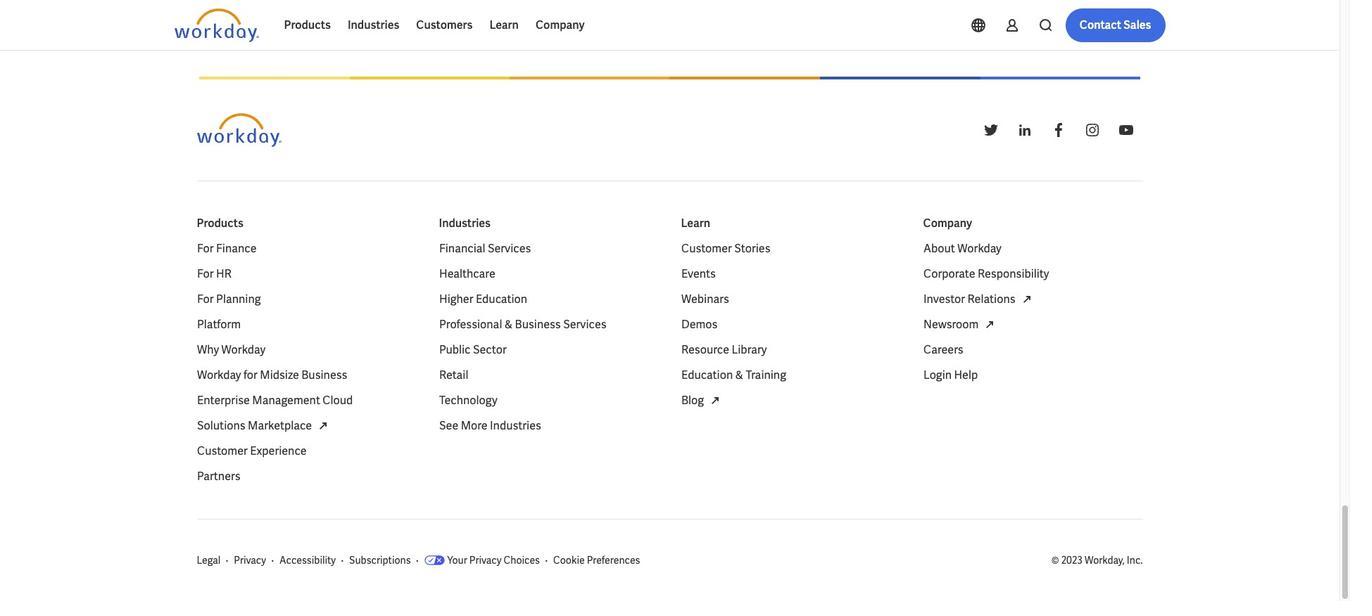 Task type: locate. For each thing, give the bounding box(es) containing it.
1 horizontal spatial opens in a new tab image
[[706, 393, 723, 410]]

learn up customer stories
[[681, 216, 710, 231]]

0 horizontal spatial learn
[[490, 18, 519, 32]]

2 vertical spatial industries
[[490, 419, 541, 434]]

1 horizontal spatial education
[[681, 368, 733, 383]]

list for products
[[197, 241, 416, 486]]

workday up for
[[221, 343, 265, 358]]

0 horizontal spatial opens in a new tab image
[[314, 418, 331, 435]]

why
[[197, 343, 219, 358]]

0 vertical spatial for
[[197, 242, 213, 257]]

opens in a new tab image
[[981, 317, 998, 334]]

management
[[252, 394, 320, 409]]

list containing for finance
[[197, 241, 416, 486]]

1 horizontal spatial services
[[563, 318, 606, 333]]

technology link
[[439, 393, 497, 410]]

0 horizontal spatial customer
[[197, 444, 247, 459]]

1 vertical spatial opens in a new tab image
[[706, 393, 723, 410]]

for down for hr link
[[197, 292, 213, 307]]

customer experience
[[197, 444, 306, 459]]

industries button
[[339, 8, 408, 42]]

1 vertical spatial business
[[301, 368, 347, 383]]

list for company
[[923, 241, 1143, 385]]

1 vertical spatial education
[[681, 368, 733, 383]]

1 vertical spatial industries
[[439, 216, 491, 231]]

2 list from the left
[[439, 241, 659, 435]]

for for for planning
[[197, 292, 213, 307]]

for
[[197, 242, 213, 257], [197, 267, 213, 282], [197, 292, 213, 307]]

1 privacy from the left
[[234, 555, 266, 568]]

workday
[[957, 242, 1001, 257], [221, 343, 265, 358], [197, 368, 241, 383]]

investor
[[923, 292, 965, 307]]

list containing customer stories
[[681, 241, 901, 410]]

healthcare
[[439, 267, 495, 282]]

0 vertical spatial education
[[475, 292, 527, 307]]

products button
[[276, 8, 339, 42]]

& for education
[[735, 368, 743, 383]]

sales
[[1124, 18, 1151, 32]]

customer
[[681, 242, 732, 257], [197, 444, 247, 459]]

go to instagram image
[[1084, 122, 1101, 139]]

0 vertical spatial opens in a new tab image
[[1018, 292, 1035, 309]]

your privacy choices
[[447, 555, 540, 568]]

investor relations
[[923, 292, 1015, 307]]

3 for from the top
[[197, 292, 213, 307]]

1 vertical spatial go to the homepage image
[[197, 114, 281, 147]]

login
[[923, 368, 951, 383]]

0 horizontal spatial business
[[301, 368, 347, 383]]

training
[[745, 368, 786, 383]]

resource library link
[[681, 342, 767, 359]]

1 vertical spatial customer
[[197, 444, 247, 459]]

customers
[[416, 18, 473, 32]]

1 horizontal spatial learn
[[681, 216, 710, 231]]

1 horizontal spatial privacy
[[469, 555, 502, 568]]

education down the resource at the right
[[681, 368, 733, 383]]

opens in a new tab image right blog
[[706, 393, 723, 410]]

0 vertical spatial customer
[[681, 242, 732, 257]]

1 horizontal spatial customer
[[681, 242, 732, 257]]

your
[[447, 555, 467, 568]]

& inside 'link'
[[735, 368, 743, 383]]

learn inside dropdown button
[[490, 18, 519, 32]]

opens in a new tab image down the cloud
[[314, 418, 331, 435]]

1 vertical spatial for
[[197, 267, 213, 282]]

contact sales link
[[1066, 8, 1165, 42]]

inc.
[[1127, 555, 1143, 568]]

1 horizontal spatial business
[[515, 318, 561, 333]]

business
[[515, 318, 561, 333], [301, 368, 347, 383]]

choices
[[504, 555, 540, 568]]

1 vertical spatial company
[[923, 216, 972, 231]]

business down higher education link
[[515, 318, 561, 333]]

1 horizontal spatial &
[[735, 368, 743, 383]]

4 list from the left
[[923, 241, 1143, 385]]

education & training
[[681, 368, 786, 383]]

platform link
[[197, 317, 240, 334]]

workday,
[[1085, 555, 1125, 568]]

products up for finance
[[197, 216, 243, 231]]

webinars
[[681, 292, 729, 307]]

education
[[475, 292, 527, 307], [681, 368, 733, 383]]

2 for from the top
[[197, 267, 213, 282]]

customer for customer experience
[[197, 444, 247, 459]]

planning
[[216, 292, 260, 307]]

opens in a new tab image down responsibility
[[1018, 292, 1035, 309]]

industries right more
[[490, 419, 541, 434]]

customer up 'events'
[[681, 242, 732, 257]]

go to the homepage image
[[174, 8, 259, 42], [197, 114, 281, 147]]

for planning link
[[197, 292, 260, 309]]

0 vertical spatial industries
[[348, 18, 399, 32]]

list for learn
[[681, 241, 901, 410]]

0 vertical spatial learn
[[490, 18, 519, 32]]

go to youtube image
[[1118, 122, 1134, 139]]

privacy
[[234, 555, 266, 568], [469, 555, 502, 568]]

services
[[487, 242, 531, 257], [563, 318, 606, 333]]

3 list from the left
[[681, 241, 901, 410]]

business up the cloud
[[301, 368, 347, 383]]

0 vertical spatial company
[[536, 18, 585, 32]]

1 vertical spatial workday
[[221, 343, 265, 358]]

for up for hr
[[197, 242, 213, 257]]

professional & business services
[[439, 318, 606, 333]]

legal
[[197, 555, 221, 568]]

careers
[[923, 343, 963, 358]]

partners link
[[197, 469, 240, 486]]

2 vertical spatial workday
[[197, 368, 241, 383]]

opens in a new tab image for blog
[[706, 393, 723, 410]]

privacy right your on the left of the page
[[469, 555, 502, 568]]

financial services
[[439, 242, 531, 257]]

list containing about workday
[[923, 241, 1143, 385]]

resource library
[[681, 343, 767, 358]]

for finance
[[197, 242, 256, 257]]

1 vertical spatial learn
[[681, 216, 710, 231]]

industries inside list
[[490, 419, 541, 434]]

workday for why workday
[[221, 343, 265, 358]]

login help link
[[923, 368, 978, 385]]

company up about
[[923, 216, 972, 231]]

0 horizontal spatial company
[[536, 18, 585, 32]]

1 vertical spatial &
[[735, 368, 743, 383]]

preferences
[[587, 555, 640, 568]]

list containing financial services
[[439, 241, 659, 435]]

list
[[197, 241, 416, 486], [439, 241, 659, 435], [681, 241, 901, 410], [923, 241, 1143, 385]]

1 list from the left
[[197, 241, 416, 486]]

customer down solutions
[[197, 444, 247, 459]]

& left training
[[735, 368, 743, 383]]

help
[[954, 368, 978, 383]]

contact sales
[[1080, 18, 1151, 32]]

0 horizontal spatial privacy
[[234, 555, 266, 568]]

for for for hr
[[197, 267, 213, 282]]

0 vertical spatial workday
[[957, 242, 1001, 257]]

workday up corporate responsibility
[[957, 242, 1001, 257]]

customer inside customer experience link
[[197, 444, 247, 459]]

0 vertical spatial services
[[487, 242, 531, 257]]

products left industries dropdown button
[[284, 18, 331, 32]]

0 vertical spatial products
[[284, 18, 331, 32]]

&
[[504, 318, 512, 333], [735, 368, 743, 383]]

cloud
[[322, 394, 353, 409]]

education up professional & business services
[[475, 292, 527, 307]]

events link
[[681, 266, 716, 283]]

about workday
[[923, 242, 1001, 257]]

see more industries
[[439, 419, 541, 434]]

0 horizontal spatial &
[[504, 318, 512, 333]]

1 for from the top
[[197, 242, 213, 257]]

company right learn dropdown button on the top of the page
[[536, 18, 585, 32]]

opens in a new tab image for investor relations
[[1018, 292, 1035, 309]]

customer stories link
[[681, 241, 770, 258]]

workday up enterprise
[[197, 368, 241, 383]]

opens in a new tab image
[[1018, 292, 1035, 309], [706, 393, 723, 410], [314, 418, 331, 435]]

1 horizontal spatial products
[[284, 18, 331, 32]]

2 vertical spatial for
[[197, 292, 213, 307]]

0 vertical spatial go to the homepage image
[[174, 8, 259, 42]]

industries right products dropdown button
[[348, 18, 399, 32]]

2 vertical spatial opens in a new tab image
[[314, 418, 331, 435]]

2 privacy from the left
[[469, 555, 502, 568]]

education inside 'link'
[[681, 368, 733, 383]]

hr
[[216, 267, 231, 282]]

platform
[[197, 318, 240, 333]]

marketplace
[[248, 419, 312, 434]]

corporate
[[923, 267, 975, 282]]

& up the "sector"
[[504, 318, 512, 333]]

0 horizontal spatial products
[[197, 216, 243, 231]]

why workday link
[[197, 342, 265, 359]]

0 vertical spatial &
[[504, 318, 512, 333]]

industries up financial
[[439, 216, 491, 231]]

privacy right legal link
[[234, 555, 266, 568]]

0 horizontal spatial education
[[475, 292, 527, 307]]

learn left company dropdown button
[[490, 18, 519, 32]]

financial services link
[[439, 241, 531, 258]]

contact
[[1080, 18, 1121, 32]]

about
[[923, 242, 955, 257]]

for left 'hr'
[[197, 267, 213, 282]]

customer inside customer stories link
[[681, 242, 732, 257]]

2 horizontal spatial opens in a new tab image
[[1018, 292, 1035, 309]]

healthcare link
[[439, 266, 495, 283]]

education & training link
[[681, 368, 786, 385]]

newsroom
[[923, 318, 978, 333]]



Task type: vqa. For each thing, say whether or not it's contained in the screenshot.
"Being"
no



Task type: describe. For each thing, give the bounding box(es) containing it.
legal link
[[197, 554, 221, 568]]

for for for finance
[[197, 242, 213, 257]]

workday for about workday
[[957, 242, 1001, 257]]

solutions
[[197, 419, 245, 434]]

enterprise management cloud link
[[197, 393, 353, 410]]

resource
[[681, 343, 729, 358]]

more
[[460, 419, 487, 434]]

for hr link
[[197, 266, 231, 283]]

higher education
[[439, 292, 527, 307]]

sector
[[473, 343, 506, 358]]

for planning
[[197, 292, 260, 307]]

corporate responsibility
[[923, 267, 1049, 282]]

privacy image
[[424, 556, 445, 566]]

professional & business services link
[[439, 317, 606, 334]]

why workday
[[197, 343, 265, 358]]

about workday link
[[923, 241, 1001, 258]]

responsibility
[[977, 267, 1049, 282]]

go to twitter image
[[982, 122, 999, 139]]

for hr
[[197, 267, 231, 282]]

go to linkedin image
[[1016, 122, 1033, 139]]

0 vertical spatial business
[[515, 318, 561, 333]]

finance
[[216, 242, 256, 257]]

accessibility link
[[280, 554, 336, 568]]

customer for customer stories
[[681, 242, 732, 257]]

© 2023 workday, inc.
[[1052, 555, 1143, 568]]

0 horizontal spatial services
[[487, 242, 531, 257]]

investor relations link
[[923, 292, 1035, 309]]

blog link
[[681, 393, 723, 410]]

partners
[[197, 470, 240, 485]]

list for industries
[[439, 241, 659, 435]]

demos
[[681, 318, 717, 333]]

company inside dropdown button
[[536, 18, 585, 32]]

public sector
[[439, 343, 506, 358]]

workday for midsize business
[[197, 368, 347, 383]]

1 horizontal spatial company
[[923, 216, 972, 231]]

solutions marketplace
[[197, 419, 312, 434]]

higher
[[439, 292, 473, 307]]

see more industries link
[[439, 418, 541, 435]]

login help
[[923, 368, 978, 383]]

library
[[731, 343, 767, 358]]

accessibility
[[280, 555, 336, 568]]

subscriptions link
[[349, 554, 411, 568]]

events
[[681, 267, 716, 282]]

1 vertical spatial services
[[563, 318, 606, 333]]

demos link
[[681, 317, 717, 334]]

customer experience link
[[197, 444, 306, 461]]

for
[[243, 368, 257, 383]]

subscriptions
[[349, 555, 411, 568]]

workday for midsize business link
[[197, 368, 347, 385]]

products inside dropdown button
[[284, 18, 331, 32]]

see
[[439, 419, 458, 434]]

professional
[[439, 318, 502, 333]]

public
[[439, 343, 470, 358]]

customers button
[[408, 8, 481, 42]]

industries inside dropdown button
[[348, 18, 399, 32]]

cookie preferences link
[[553, 554, 640, 568]]

corporate responsibility link
[[923, 266, 1049, 283]]

webinars link
[[681, 292, 729, 309]]

financial
[[439, 242, 485, 257]]

enterprise
[[197, 394, 249, 409]]

learn button
[[481, 8, 527, 42]]

public sector link
[[439, 342, 506, 359]]

retail
[[439, 368, 468, 383]]

opens in a new tab image for solutions marketplace
[[314, 418, 331, 435]]

go to facebook image
[[1050, 122, 1067, 139]]

higher education link
[[439, 292, 527, 309]]

experience
[[250, 444, 306, 459]]

enterprise management cloud
[[197, 394, 353, 409]]

privacy link
[[234, 554, 266, 568]]

©
[[1052, 555, 1059, 568]]

technology
[[439, 394, 497, 409]]

company button
[[527, 8, 593, 42]]

relations
[[967, 292, 1015, 307]]

& for professional
[[504, 318, 512, 333]]

cookie
[[553, 555, 585, 568]]

blog
[[681, 394, 704, 409]]

customer stories
[[681, 242, 770, 257]]

1 vertical spatial products
[[197, 216, 243, 231]]

solutions marketplace link
[[197, 418, 331, 435]]

for finance link
[[197, 241, 256, 258]]

careers link
[[923, 342, 963, 359]]

cookie preferences
[[553, 555, 640, 568]]

your privacy choices link
[[424, 554, 540, 568]]

midsize
[[260, 368, 299, 383]]



